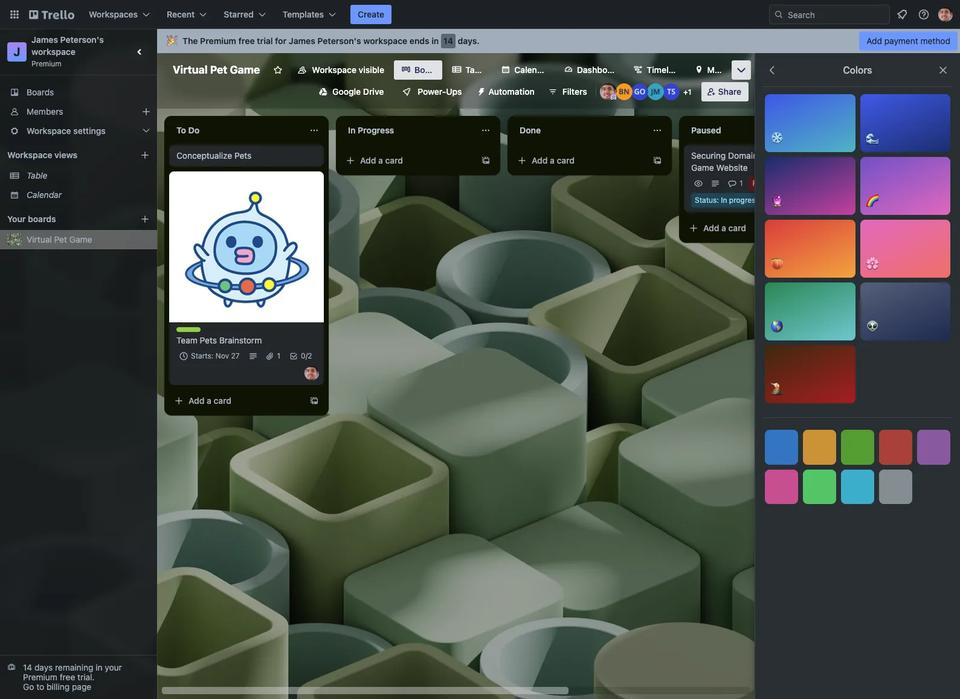 Task type: locate. For each thing, give the bounding box(es) containing it.
team up starts:
[[176, 335, 198, 346]]

1 vertical spatial table link
[[27, 170, 150, 182]]

add a card
[[360, 155, 403, 166], [532, 155, 575, 166], [703, 223, 746, 233], [189, 396, 231, 406]]

🌎
[[771, 321, 783, 332]]

0 horizontal spatial table
[[27, 170, 47, 181]]

0 vertical spatial free
[[238, 36, 255, 46]]

workspace visible
[[312, 65, 384, 75]]

trial.
[[77, 673, 95, 683]]

timeline link
[[626, 60, 684, 80]]

workspace left views
[[7, 150, 52, 160]]

1 vertical spatial james peterson (jamespeterson93) image
[[305, 366, 319, 381]]

virtual pet game down the
[[173, 63, 260, 76]]

domain
[[728, 150, 758, 161]]

to do
[[176, 125, 200, 135]]

workspaces
[[89, 9, 138, 19]]

0 horizontal spatial free
[[60, 673, 75, 683]]

0 vertical spatial :
[[777, 179, 779, 188]]

card down nov
[[214, 396, 231, 406]]

0 horizontal spatial for
[[275, 36, 287, 46]]

workspace down create button
[[363, 36, 407, 46]]

workspace down members
[[27, 126, 71, 136]]

2 horizontal spatial 1
[[740, 179, 743, 188]]

power-ups
[[418, 86, 462, 97]]

0 horizontal spatial james peterson (jamespeterson93) image
[[305, 366, 319, 381]]

calendar
[[514, 65, 550, 75], [27, 190, 62, 200]]

in right ends
[[432, 36, 439, 46]]

customize views image
[[735, 64, 748, 76]]

0 vertical spatial in
[[348, 125, 356, 135]]

0 horizontal spatial james
[[31, 34, 58, 45]]

🌊
[[866, 132, 878, 143]]

google
[[332, 86, 361, 97]]

2 vertical spatial premium
[[23, 673, 57, 683]]

confetti image
[[167, 36, 178, 46]]

add payment method
[[867, 36, 951, 46]]

0 vertical spatial james peterson (jamespeterson93) image
[[939, 7, 953, 22]]

open information menu image
[[918, 8, 930, 21]]

1 vertical spatial workspace
[[27, 126, 71, 136]]

1 horizontal spatial peterson's
[[318, 36, 361, 46]]

james down templates
[[289, 36, 315, 46]]

1 horizontal spatial pets
[[234, 150, 252, 161]]

add down status
[[703, 223, 719, 233]]

1 horizontal spatial calendar
[[514, 65, 550, 75]]

james inside banner
[[289, 36, 315, 46]]

add down in progress
[[360, 155, 376, 166]]

calendar up the boards
[[27, 190, 62, 200]]

add down done
[[532, 155, 548, 166]]

in
[[432, 36, 439, 46], [96, 663, 102, 673]]

1 horizontal spatial create from template… image
[[481, 156, 491, 166]]

calendar link
[[494, 60, 554, 80], [27, 189, 150, 201]]

filters button
[[544, 82, 591, 102]]

pets inside team task team pets brainstorm
[[200, 335, 217, 346]]

1 horizontal spatial for
[[760, 150, 771, 161]]

🍑
[[771, 258, 783, 269]]

james peterson (jamespeterson93) image
[[939, 7, 953, 22], [305, 366, 319, 381]]

1 horizontal spatial in
[[432, 36, 439, 46]]

workspace inside dropdown button
[[27, 126, 71, 136]]

In Progress text field
[[341, 121, 474, 140]]

1 vertical spatial pets
[[200, 335, 217, 346]]

0 vertical spatial game
[[230, 63, 260, 76]]

1 horizontal spatial table link
[[445, 60, 491, 80]]

2 vertical spatial game
[[69, 234, 92, 245]]

2 horizontal spatial game
[[691, 163, 714, 173]]

2 vertical spatial 1
[[277, 352, 280, 361]]

calendar link up your boards with 1 items element
[[27, 189, 150, 201]]

0 horizontal spatial workspace
[[31, 47, 76, 57]]

payment
[[885, 36, 918, 46]]

game down securing on the right of the page
[[691, 163, 714, 173]]

0 horizontal spatial game
[[69, 234, 92, 245]]

a for to do
[[207, 396, 211, 406]]

1 vertical spatial 1
[[740, 179, 743, 188]]

1 vertical spatial workspace
[[31, 47, 76, 57]]

banner
[[157, 29, 960, 53]]

table link down views
[[27, 170, 150, 182]]

1 horizontal spatial :
[[777, 179, 779, 188]]

primary element
[[0, 0, 960, 29]]

game left star or unstar board image
[[230, 63, 260, 76]]

To Do text field
[[169, 121, 302, 140]]

0 horizontal spatial peterson's
[[60, 34, 104, 45]]

1 vertical spatial table
[[27, 170, 47, 181]]

14 inside 14 days remaining in your premium free trial. go to billing page
[[23, 663, 32, 673]]

0 horizontal spatial table link
[[27, 170, 150, 182]]

table link up sm icon
[[445, 60, 491, 80]]

🌋
[[771, 384, 783, 395]]

1 horizontal spatial virtual
[[173, 63, 208, 76]]

1 vertical spatial 14
[[23, 663, 32, 673]]

workspace for workspace settings
[[27, 126, 71, 136]]

0 horizontal spatial 1
[[277, 352, 280, 361]]

1 horizontal spatial 14
[[444, 36, 453, 46]]

1 horizontal spatial james peterson (jamespeterson93) image
[[939, 7, 953, 22]]

table down workspace views
[[27, 170, 47, 181]]

calendar up the automation
[[514, 65, 550, 75]]

james peterson (jamespeterson93) image down "2"
[[305, 366, 319, 381]]

board link
[[394, 60, 443, 80]]

1 left 0 at left bottom
[[277, 352, 280, 361]]

add a card button down the 27
[[169, 392, 305, 411]]

1 vertical spatial for
[[760, 150, 771, 161]]

starred button
[[217, 5, 273, 24]]

virtual down the boards
[[27, 234, 52, 245]]

for right trial
[[275, 36, 287, 46]]

0 horizontal spatial calendar link
[[27, 189, 150, 201]]

team
[[176, 328, 195, 337], [176, 335, 198, 346]]

2 vertical spatial workspace
[[7, 150, 52, 160]]

a down starts: nov 27
[[207, 396, 211, 406]]

your boards with 1 items element
[[7, 212, 122, 227]]

1 vertical spatial free
[[60, 673, 75, 683]]

1 vertical spatial calendar link
[[27, 189, 150, 201]]

add a card for done
[[532, 155, 575, 166]]

done
[[520, 125, 541, 135]]

27
[[231, 352, 240, 361]]

boards link
[[0, 83, 157, 102]]

Board name text field
[[167, 60, 266, 80]]

virtual inside text box
[[173, 63, 208, 76]]

0 horizontal spatial pet
[[54, 234, 67, 245]]

pets down 'to do' text box
[[234, 150, 252, 161]]

add for to do
[[189, 396, 205, 406]]

1 up progress
[[740, 179, 743, 188]]

0 vertical spatial pets
[[234, 150, 252, 161]]

trial
[[257, 36, 273, 46]]

game inside virtual pet game text box
[[230, 63, 260, 76]]

: left highest
[[777, 179, 779, 188]]

peterson's inside james peterson's workspace premium
[[60, 34, 104, 45]]

virtual pet game down your boards with 1 items element
[[27, 234, 92, 245]]

0 vertical spatial virtual pet game
[[173, 63, 260, 76]]

in inside 14 days remaining in your premium free trial. go to billing page
[[96, 663, 102, 673]]

remaining
[[55, 663, 93, 673]]

0 horizontal spatial in
[[96, 663, 102, 673]]

: for status
[[717, 196, 719, 205]]

Search field
[[784, 5, 890, 24]]

add a card down status : in progress
[[703, 223, 746, 233]]

ben nelson (bennelson96) image
[[616, 83, 633, 100]]

🔮
[[771, 195, 783, 206]]

virtual
[[173, 63, 208, 76], [773, 150, 799, 161], [27, 234, 52, 245]]

peterson's up workspace visible button
[[318, 36, 361, 46]]

1 horizontal spatial workspace
[[363, 36, 407, 46]]

peterson's down back to home image
[[60, 34, 104, 45]]

james
[[31, 34, 58, 45], [289, 36, 315, 46]]

in left your
[[96, 663, 102, 673]]

1 horizontal spatial in
[[721, 196, 727, 205]]

go to billing page link
[[23, 682, 91, 693]]

1 horizontal spatial free
[[238, 36, 255, 46]]

create a view image
[[140, 150, 150, 160]]

1 vertical spatial virtual
[[773, 150, 799, 161]]

for inside securing domain for virtual pet game website
[[760, 150, 771, 161]]

in inside in progress text box
[[348, 125, 356, 135]]

pets
[[234, 150, 252, 161], [200, 335, 217, 346]]

game inside virtual pet game link
[[69, 234, 92, 245]]

add a card button for done
[[512, 151, 648, 170]]

🎉
[[167, 36, 178, 46]]

search image
[[774, 10, 784, 19]]

1 vertical spatial virtual pet game
[[27, 234, 92, 245]]

in right status
[[721, 196, 727, 205]]

0 horizontal spatial create from template… image
[[309, 396, 319, 406]]

:
[[777, 179, 779, 188], [717, 196, 719, 205]]

add down starts:
[[189, 396, 205, 406]]

add for in progress
[[360, 155, 376, 166]]

1 vertical spatial :
[[717, 196, 719, 205]]

share
[[718, 86, 742, 97]]

add a card down starts: nov 27
[[189, 396, 231, 406]]

2 horizontal spatial pet
[[801, 150, 814, 161]]

0 vertical spatial for
[[275, 36, 287, 46]]

🌸
[[866, 258, 878, 269]]

: left progress
[[717, 196, 719, 205]]

1 horizontal spatial pet
[[210, 63, 227, 76]]

1 horizontal spatial 1
[[688, 88, 692, 97]]

a down "progress"
[[378, 155, 383, 166]]

create
[[358, 9, 384, 19]]

pet
[[210, 63, 227, 76], [801, 150, 814, 161], [54, 234, 67, 245]]

+
[[683, 88, 688, 97]]

jeremy miller (jeremymiller198) image
[[647, 83, 664, 100]]

card down done text field
[[557, 155, 575, 166]]

0 notifications image
[[895, 7, 910, 22]]

0 horizontal spatial pets
[[200, 335, 217, 346]]

0 vertical spatial workspace
[[312, 65, 357, 75]]

progress
[[729, 196, 759, 205]]

add a card down "progress"
[[360, 155, 403, 166]]

1 vertical spatial in
[[96, 663, 102, 673]]

james peterson (jamespeterson93) image right open information menu icon
[[939, 7, 953, 22]]

0 horizontal spatial 14
[[23, 663, 32, 673]]

0 horizontal spatial virtual pet game
[[27, 234, 92, 245]]

james inside james peterson's workspace premium
[[31, 34, 58, 45]]

1 vertical spatial premium
[[31, 59, 61, 68]]

workspace up google drive icon
[[312, 65, 357, 75]]

game down your boards with 1 items element
[[69, 234, 92, 245]]

1 vertical spatial in
[[721, 196, 727, 205]]

in left "progress"
[[348, 125, 356, 135]]

workspace views
[[7, 150, 77, 160]]

card
[[385, 155, 403, 166], [557, 155, 575, 166], [729, 223, 746, 233], [214, 396, 231, 406]]

table
[[466, 65, 487, 75], [27, 170, 47, 181]]

james down back to home image
[[31, 34, 58, 45]]

team left task
[[176, 328, 195, 337]]

timeline
[[647, 65, 681, 75]]

2 horizontal spatial virtual
[[773, 150, 799, 161]]

2 team from the top
[[176, 335, 198, 346]]

0 horizontal spatial in
[[348, 125, 356, 135]]

boards
[[28, 214, 56, 224]]

for right domain
[[760, 150, 771, 161]]

create from template… image
[[481, 156, 491, 166], [653, 156, 662, 166], [309, 396, 319, 406]]

2 vertical spatial virtual
[[27, 234, 52, 245]]

add a card button
[[341, 151, 476, 170], [512, 151, 648, 170], [684, 219, 819, 238], [169, 392, 305, 411]]

0 vertical spatial calendar
[[514, 65, 550, 75]]

virtual down ❄️
[[773, 150, 799, 161]]

1
[[688, 88, 692, 97], [740, 179, 743, 188], [277, 352, 280, 361]]

add a card down done
[[532, 155, 575, 166]]

1 vertical spatial calendar
[[27, 190, 62, 200]]

0 vertical spatial 14
[[444, 36, 453, 46]]

map link
[[687, 60, 729, 80]]

add a card button down done text field
[[512, 151, 648, 170]]

workspace right j
[[31, 47, 76, 57]]

card for done
[[557, 155, 575, 166]]

workspace visible button
[[290, 60, 392, 80]]

1 horizontal spatial virtual pet game
[[173, 63, 260, 76]]

add a card button for in progress
[[341, 151, 476, 170]]

a
[[378, 155, 383, 166], [550, 155, 555, 166], [722, 223, 726, 233], [207, 396, 211, 406]]

task
[[197, 328, 213, 337]]

map
[[707, 65, 725, 75]]

2 vertical spatial pet
[[54, 234, 67, 245]]

1 right tara schultz (taraschultz7) icon
[[688, 88, 692, 97]]

table link
[[445, 60, 491, 80], [27, 170, 150, 182]]

card down in progress text box
[[385, 155, 403, 166]]

virtual down the
[[173, 63, 208, 76]]

table up sm icon
[[466, 65, 487, 75]]

pets up starts:
[[200, 335, 217, 346]]

1 horizontal spatial james
[[289, 36, 315, 46]]

workspace inside button
[[312, 65, 357, 75]]

add left payment
[[867, 36, 882, 46]]

1 horizontal spatial table
[[466, 65, 487, 75]]

workspace for workspace visible
[[312, 65, 357, 75]]

0 vertical spatial virtual
[[173, 63, 208, 76]]

14 left days
[[23, 663, 32, 673]]

add a card button down in progress text box
[[341, 151, 476, 170]]

0 horizontal spatial :
[[717, 196, 719, 205]]

paused
[[691, 125, 721, 135]]

0 vertical spatial calendar link
[[494, 60, 554, 80]]

method
[[921, 36, 951, 46]]

securing domain for virtual pet game website
[[691, 150, 814, 173]]

0 vertical spatial table
[[466, 65, 487, 75]]

settings
[[73, 126, 106, 136]]

starts: nov 27
[[191, 352, 240, 361]]

for
[[275, 36, 287, 46], [760, 150, 771, 161]]

templates
[[283, 9, 324, 19]]

🎉 the premium free trial for james peterson's workspace ends in 14 days.
[[167, 36, 480, 46]]

gary orlando (garyorlando) image
[[631, 83, 648, 100]]

add a card for in progress
[[360, 155, 403, 166]]

in
[[348, 125, 356, 135], [721, 196, 727, 205]]

calendar link up the automation
[[494, 60, 554, 80]]

a down done text field
[[550, 155, 555, 166]]

1 vertical spatial pet
[[801, 150, 814, 161]]

14 left days.
[[444, 36, 453, 46]]

banner containing 🎉
[[157, 29, 960, 53]]

brainstorm
[[219, 335, 262, 346]]

2 horizontal spatial create from template… image
[[653, 156, 662, 166]]

0 vertical spatial pet
[[210, 63, 227, 76]]

0 vertical spatial workspace
[[363, 36, 407, 46]]

james peterson's workspace link
[[31, 34, 106, 57]]

in progress
[[348, 125, 394, 135]]

1 horizontal spatial game
[[230, 63, 260, 76]]

1 vertical spatial game
[[691, 163, 714, 173]]

add a card for to do
[[189, 396, 231, 406]]

workspace
[[363, 36, 407, 46], [31, 47, 76, 57]]



Task type: describe. For each thing, give the bounding box(es) containing it.
priority : highest
[[753, 179, 808, 188]]

this member is an admin of this board. image
[[611, 95, 616, 100]]

card for in progress
[[385, 155, 403, 166]]

website
[[716, 163, 748, 173]]

automation
[[489, 86, 535, 97]]

team task team pets brainstorm
[[176, 328, 262, 346]]

+ 1
[[683, 88, 692, 97]]

to
[[36, 682, 44, 693]]

visible
[[359, 65, 384, 75]]

create button
[[351, 5, 392, 24]]

/
[[306, 352, 308, 361]]

2
[[308, 352, 312, 361]]

a for done
[[550, 155, 555, 166]]

star or unstar board image
[[273, 65, 283, 75]]

status : in progress
[[695, 196, 759, 205]]

premium inside 14 days remaining in your premium free trial. go to billing page
[[23, 673, 57, 683]]

0 horizontal spatial calendar
[[27, 190, 62, 200]]

ends
[[410, 36, 430, 46]]

0 vertical spatial 1
[[688, 88, 692, 97]]

colors
[[843, 65, 872, 76]]

drive
[[363, 86, 384, 97]]

boards
[[27, 87, 54, 97]]

0 vertical spatial table link
[[445, 60, 491, 80]]

create from template… image for done
[[653, 156, 662, 166]]

conceptualize pets
[[176, 150, 252, 161]]

free inside 14 days remaining in your premium free trial. go to billing page
[[60, 673, 75, 683]]

members link
[[0, 102, 157, 121]]

workspace navigation collapse icon image
[[132, 44, 149, 60]]

highest
[[782, 179, 808, 188]]

google drive
[[332, 86, 384, 97]]

team pets brainstorm link
[[176, 335, 317, 347]]

color: bold lime, title: "team task" element
[[176, 328, 213, 337]]

virtual inside securing domain for virtual pet game website
[[773, 150, 799, 161]]

board
[[415, 65, 438, 75]]

Done text field
[[512, 121, 645, 140]]

priority
[[753, 179, 777, 188]]

j link
[[7, 42, 27, 62]]

0 / 2
[[301, 352, 312, 361]]

james peterson's workspace premium
[[31, 34, 106, 68]]

👽
[[866, 321, 878, 332]]

add for done
[[532, 155, 548, 166]]

recent button
[[160, 5, 214, 24]]

Paused text field
[[684, 121, 817, 140]]

your
[[105, 663, 122, 673]]

peterson's inside banner
[[318, 36, 361, 46]]

progress
[[358, 125, 394, 135]]

add board image
[[140, 215, 150, 224]]

power-
[[418, 86, 446, 97]]

❄️
[[771, 132, 783, 143]]

workspace inside james peterson's workspace premium
[[31, 47, 76, 57]]

workspaces button
[[82, 5, 157, 24]]

pet inside text box
[[210, 63, 227, 76]]

power-ups button
[[394, 82, 469, 102]]

create from template… image for to do
[[309, 396, 319, 406]]

securing domain for virtual pet game website link
[[691, 150, 832, 174]]

0 vertical spatial in
[[432, 36, 439, 46]]

go
[[23, 682, 34, 693]]

add payment method link
[[859, 31, 958, 51]]

starts:
[[191, 352, 214, 361]]

add a card button down progress
[[684, 219, 819, 238]]

the
[[183, 36, 198, 46]]

recent
[[167, 9, 195, 19]]

game inside securing domain for virtual pet game website
[[691, 163, 714, 173]]

a down status : in progress
[[722, 223, 726, 233]]

add a card button for to do
[[169, 392, 305, 411]]

to
[[176, 125, 186, 135]]

create from template… image for in progress
[[481, 156, 491, 166]]

free inside banner
[[238, 36, 255, 46]]

workspace for workspace views
[[7, 150, 52, 160]]

dashboard
[[577, 65, 621, 75]]

ups
[[446, 86, 462, 97]]

members
[[27, 106, 63, 117]]

14 inside banner
[[444, 36, 453, 46]]

templates button
[[275, 5, 343, 24]]

conceptualize pets link
[[176, 150, 317, 162]]

dashboard link
[[556, 60, 624, 80]]

conceptualize
[[176, 150, 232, 161]]

automation button
[[472, 82, 542, 102]]

add inside "link"
[[867, 36, 882, 46]]

billing
[[46, 682, 70, 693]]

sm image
[[472, 82, 489, 99]]

card down progress
[[729, 223, 746, 233]]

0
[[301, 352, 306, 361]]

1 team from the top
[[176, 328, 195, 337]]

share button
[[701, 82, 749, 102]]

views
[[54, 150, 77, 160]]

card for to do
[[214, 396, 231, 406]]

virtual pet game inside text box
[[173, 63, 260, 76]]

james peterson (jamespeterson93) image
[[600, 83, 617, 100]]

days
[[34, 663, 53, 673]]

google drive icon image
[[319, 88, 328, 96]]

premium inside james peterson's workspace premium
[[31, 59, 61, 68]]

pet inside securing domain for virtual pet game website
[[801, 150, 814, 161]]

your boards
[[7, 214, 56, 224]]

1 horizontal spatial calendar link
[[494, 60, 554, 80]]

: for priority
[[777, 179, 779, 188]]

0 horizontal spatial virtual
[[27, 234, 52, 245]]

back to home image
[[29, 5, 74, 24]]

a for in progress
[[378, 155, 383, 166]]

your
[[7, 214, 26, 224]]

virtual pet game link
[[27, 234, 150, 246]]

securing
[[691, 150, 726, 161]]

0 vertical spatial premium
[[200, 36, 236, 46]]

workspace settings
[[27, 126, 106, 136]]

do
[[188, 125, 200, 135]]

j
[[13, 45, 20, 59]]

status
[[695, 196, 717, 205]]

for inside banner
[[275, 36, 287, 46]]

workspace settings button
[[0, 121, 157, 141]]

tara schultz (taraschultz7) image
[[663, 83, 680, 100]]

page
[[72, 682, 91, 693]]

filters
[[562, 86, 587, 97]]

🌈
[[866, 195, 878, 206]]

14 days remaining in your premium free trial. go to billing page
[[23, 663, 122, 693]]

starred
[[224, 9, 254, 19]]



Task type: vqa. For each thing, say whether or not it's contained in the screenshot.
Members
yes



